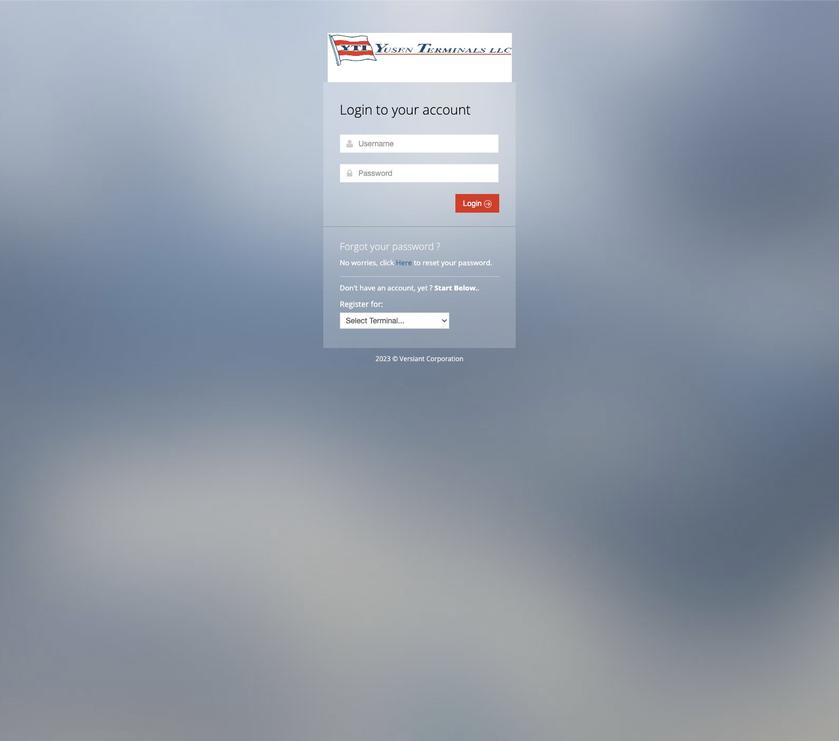 Task type: describe. For each thing, give the bounding box(es) containing it.
user image
[[345, 139, 354, 148]]

for:
[[371, 299, 383, 309]]

account,
[[388, 283, 416, 293]]

below.
[[454, 283, 478, 293]]

yet
[[418, 283, 428, 293]]

Username text field
[[340, 134, 499, 153]]

here
[[396, 258, 412, 268]]

here link
[[396, 258, 412, 268]]

? inside forgot your password ? no worries, click here to reset your password.
[[437, 240, 441, 253]]

corporation
[[427, 354, 464, 364]]

register
[[340, 299, 369, 309]]

swapright image
[[484, 200, 492, 208]]

don't have an account, yet ? start below. .
[[340, 283, 482, 293]]

reset
[[423, 258, 440, 268]]

login for login to your account
[[340, 100, 373, 118]]

©
[[393, 354, 398, 364]]

forgot your password ? no worries, click here to reset your password.
[[340, 240, 493, 268]]

versiant
[[400, 354, 425, 364]]

have
[[360, 283, 376, 293]]

.
[[478, 283, 480, 293]]

start
[[435, 283, 452, 293]]

click
[[380, 258, 394, 268]]

login for login
[[463, 199, 484, 208]]



Task type: locate. For each thing, give the bounding box(es) containing it.
login to your account
[[340, 100, 471, 118]]

1 horizontal spatial login
[[463, 199, 484, 208]]

login
[[340, 100, 373, 118], [463, 199, 484, 208]]

your up click
[[370, 240, 390, 253]]

0 horizontal spatial ?
[[430, 283, 433, 293]]

1 vertical spatial ?
[[430, 283, 433, 293]]

0 vertical spatial ?
[[437, 240, 441, 253]]

to
[[376, 100, 389, 118], [414, 258, 421, 268]]

? up reset
[[437, 240, 441, 253]]

1 vertical spatial to
[[414, 258, 421, 268]]

don't
[[340, 283, 358, 293]]

to inside forgot your password ? no worries, click here to reset your password.
[[414, 258, 421, 268]]

?
[[437, 240, 441, 253], [430, 283, 433, 293]]

2 horizontal spatial your
[[441, 258, 457, 268]]

to right here link
[[414, 258, 421, 268]]

1 horizontal spatial to
[[414, 258, 421, 268]]

0 horizontal spatial to
[[376, 100, 389, 118]]

0 vertical spatial to
[[376, 100, 389, 118]]

your up username text box
[[392, 100, 419, 118]]

2023 © versiant corporation
[[376, 354, 464, 364]]

forgot
[[340, 240, 368, 253]]

0 vertical spatial your
[[392, 100, 419, 118]]

login button
[[456, 194, 500, 213]]

register for:
[[340, 299, 383, 309]]

1 vertical spatial your
[[370, 240, 390, 253]]

Password password field
[[340, 164, 499, 183]]

password
[[392, 240, 434, 253]]

0 horizontal spatial your
[[370, 240, 390, 253]]

worries,
[[351, 258, 378, 268]]

to up username text box
[[376, 100, 389, 118]]

0 horizontal spatial login
[[340, 100, 373, 118]]

no
[[340, 258, 350, 268]]

2 vertical spatial your
[[441, 258, 457, 268]]

password.
[[458, 258, 493, 268]]

account
[[423, 100, 471, 118]]

an
[[377, 283, 386, 293]]

? right yet
[[430, 283, 433, 293]]

1 horizontal spatial your
[[392, 100, 419, 118]]

1 horizontal spatial ?
[[437, 240, 441, 253]]

lock image
[[345, 169, 354, 178]]

0 vertical spatial login
[[340, 100, 373, 118]]

login inside button
[[463, 199, 484, 208]]

your right reset
[[441, 258, 457, 268]]

2023
[[376, 354, 391, 364]]

1 vertical spatial login
[[463, 199, 484, 208]]

your
[[392, 100, 419, 118], [370, 240, 390, 253], [441, 258, 457, 268]]



